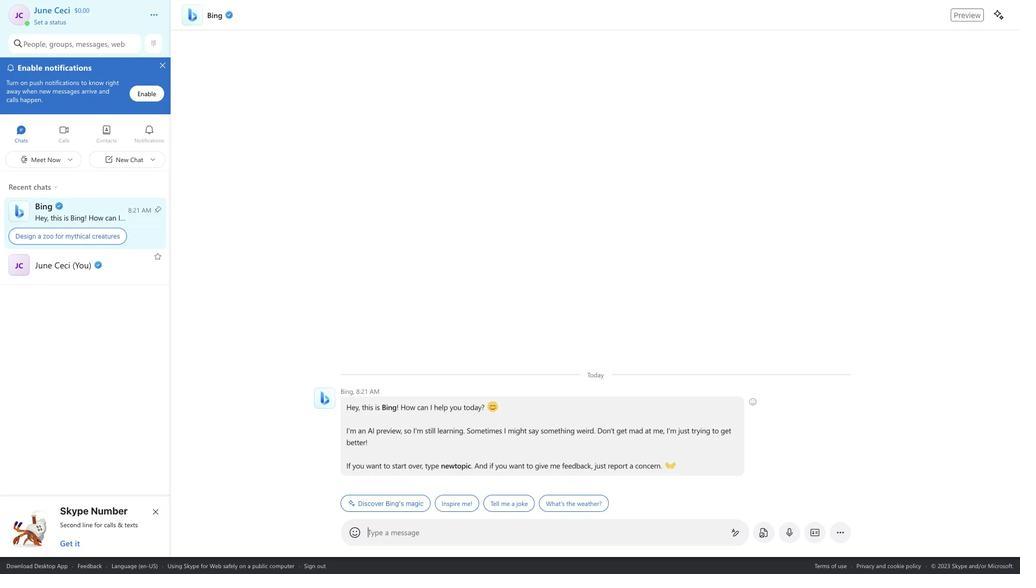 Task type: vqa. For each thing, say whether or not it's contained in the screenshot.
the rightmost Help
yes



Task type: locate. For each thing, give the bounding box(es) containing it.
groups,
[[49, 39, 74, 49]]

for for second line for calls & texts
[[94, 520, 102, 529]]

today?
[[152, 213, 173, 222], [464, 402, 485, 412]]

is
[[64, 213, 69, 222], [375, 402, 380, 412]]

0 horizontal spatial can
[[105, 213, 116, 222]]

how
[[89, 213, 103, 222], [401, 402, 415, 412]]

tab list
[[0, 120, 171, 149]]

2 horizontal spatial i
[[504, 425, 506, 435]]

i up creatures
[[118, 213, 120, 222]]

1 vertical spatial i
[[430, 402, 432, 412]]

1 vertical spatial skype
[[184, 562, 199, 570]]

to
[[713, 425, 719, 435], [384, 461, 390, 470], [527, 461, 533, 470]]

hey, this is bing ! how can i help you today? up so
[[347, 402, 487, 412]]

0 horizontal spatial this
[[51, 213, 62, 222]]

people, groups, messages, web
[[23, 39, 125, 49]]

1 horizontal spatial to
[[527, 461, 533, 470]]

get
[[617, 425, 627, 435], [721, 425, 732, 435]]

&
[[118, 520, 123, 529]]

0 horizontal spatial today?
[[152, 213, 173, 222]]

sign out link
[[304, 562, 326, 570]]

tell me a joke button
[[484, 495, 535, 512]]

0 vertical spatial today?
[[152, 213, 173, 222]]

to right trying
[[713, 425, 719, 435]]

preview,
[[376, 425, 402, 435]]

set a status button
[[34, 15, 139, 26]]

for right zoo
[[55, 233, 64, 240]]

get left mad
[[617, 425, 627, 435]]

1 horizontal spatial is
[[375, 402, 380, 412]]

skype number element
[[9, 505, 162, 549]]

1 vertical spatial help
[[434, 402, 448, 412]]

i
[[118, 213, 120, 222], [430, 402, 432, 412], [504, 425, 506, 435]]

this down 8:21 at the left
[[362, 402, 373, 412]]

a inside 'button'
[[512, 499, 515, 508]]

feedback
[[78, 562, 102, 570]]

can up creatures
[[105, 213, 116, 222]]

is down am
[[375, 402, 380, 412]]

using
[[168, 562, 182, 570]]

so
[[404, 425, 412, 435]]

hey, down bing,
[[347, 402, 360, 412]]

skype up second
[[60, 505, 89, 516]]

and
[[475, 461, 488, 470]]

language (en-us)
[[112, 562, 158, 570]]

! up the mythical
[[85, 213, 87, 222]]

how up so
[[401, 402, 415, 412]]

just inside the 'i'm an ai preview, so i'm still learning. sometimes i might say something weird. don't get mad at me, i'm just trying to get better! if you want to start over, type'
[[679, 425, 690, 435]]

hey, up zoo
[[35, 213, 49, 222]]

second line for calls & texts
[[60, 520, 138, 529]]

for
[[55, 233, 64, 240], [94, 520, 102, 529], [201, 562, 208, 570]]

hey, this is bing ! how can i help you today? up creatures
[[35, 213, 175, 222]]

0 horizontal spatial bing
[[70, 213, 85, 222]]

magic
[[406, 500, 424, 507]]

me right "give" in the bottom of the page
[[550, 461, 560, 470]]

me right tell
[[501, 499, 510, 508]]

you
[[138, 213, 150, 222], [450, 402, 462, 412], [353, 461, 364, 470], [496, 461, 507, 470]]

0 vertical spatial just
[[679, 425, 690, 435]]

type
[[425, 461, 439, 470]]

and
[[877, 562, 886, 570]]

start
[[392, 461, 407, 470]]

2 i'm from the left
[[413, 425, 423, 435]]

am
[[370, 387, 380, 395]]

if
[[490, 461, 494, 470]]

language
[[112, 562, 137, 570]]

number
[[91, 505, 128, 516]]

weather?
[[577, 499, 602, 508]]

bing up the mythical
[[70, 213, 85, 222]]

0 horizontal spatial !
[[85, 213, 87, 222]]

i'm
[[347, 425, 356, 435], [413, 425, 423, 435], [667, 425, 677, 435]]

1 horizontal spatial i'm
[[413, 425, 423, 435]]

this up zoo
[[51, 213, 62, 222]]

1 vertical spatial can
[[417, 402, 428, 412]]

report
[[608, 461, 628, 470]]

1 horizontal spatial want
[[509, 461, 525, 470]]

a left joke
[[512, 499, 515, 508]]

don't
[[598, 425, 615, 435]]

0 vertical spatial help
[[122, 213, 136, 222]]

people,
[[23, 39, 47, 49]]

inspire
[[442, 499, 460, 508]]

desktop
[[34, 562, 56, 570]]

if
[[347, 461, 351, 470]]

1 vertical spatial how
[[401, 402, 415, 412]]

a left zoo
[[38, 233, 41, 240]]

a right type
[[385, 527, 389, 537]]

bing up preview,
[[382, 402, 397, 412]]

language (en-us) link
[[112, 562, 158, 570]]

0 horizontal spatial how
[[89, 213, 103, 222]]

i inside the 'i'm an ai preview, so i'm still learning. sometimes i might say something weird. don't get mad at me, i'm just trying to get better! if you want to start over, type'
[[504, 425, 506, 435]]

1 horizontal spatial today?
[[464, 402, 485, 412]]

! up preview,
[[397, 402, 399, 412]]

0 vertical spatial me
[[550, 461, 560, 470]]

for left web
[[201, 562, 208, 570]]

2 vertical spatial for
[[201, 562, 208, 570]]

2 vertical spatial i
[[504, 425, 506, 435]]

us)
[[149, 562, 158, 570]]

1 vertical spatial me
[[501, 499, 510, 508]]

skype
[[60, 505, 89, 516], [184, 562, 199, 570]]

0 horizontal spatial just
[[595, 461, 606, 470]]

to left "give" in the bottom of the page
[[527, 461, 533, 470]]

you inside the 'i'm an ai preview, so i'm still learning. sometimes i might say something weird. don't get mad at me, i'm just trying to get better! if you want to start over, type'
[[353, 461, 364, 470]]

0 horizontal spatial help
[[122, 213, 136, 222]]

0 vertical spatial hey, this is bing ! how can i help you today?
[[35, 213, 175, 222]]

newtopic
[[441, 461, 471, 470]]

discover bing's magic
[[358, 500, 424, 507]]

want inside the 'i'm an ai preview, so i'm still learning. sometimes i might say something weird. don't get mad at me, i'm just trying to get better! if you want to start over, type'
[[366, 461, 382, 470]]

just left report
[[595, 461, 606, 470]]

for right line
[[94, 520, 102, 529]]

1 horizontal spatial help
[[434, 402, 448, 412]]

is up 'design a zoo for mythical creatures' on the top left
[[64, 213, 69, 222]]

0 horizontal spatial me
[[501, 499, 510, 508]]

how up creatures
[[89, 213, 103, 222]]

1 horizontal spatial just
[[679, 425, 690, 435]]

what's the weather?
[[546, 499, 602, 508]]

want left "give" in the bottom of the page
[[509, 461, 525, 470]]

!
[[85, 213, 87, 222], [397, 402, 399, 412]]

skype right using
[[184, 562, 199, 570]]

1 vertical spatial bing
[[382, 402, 397, 412]]

1 horizontal spatial hey, this is bing ! how can i help you today?
[[347, 402, 487, 412]]

0 vertical spatial this
[[51, 213, 62, 222]]

a
[[45, 17, 48, 26], [38, 233, 41, 240], [630, 461, 634, 470], [512, 499, 515, 508], [385, 527, 389, 537], [248, 562, 251, 570]]

0 vertical spatial hey,
[[35, 213, 49, 222]]

2 horizontal spatial for
[[201, 562, 208, 570]]

2 want from the left
[[509, 461, 525, 470]]

0 horizontal spatial hey, this is bing ! how can i help you today?
[[35, 213, 175, 222]]

want left start
[[366, 461, 382, 470]]

on
[[239, 562, 246, 570]]

bing
[[70, 213, 85, 222], [382, 402, 397, 412]]

discover
[[358, 500, 384, 507]]

status
[[50, 17, 66, 26]]

0 vertical spatial is
[[64, 213, 69, 222]]

a right the 'set'
[[45, 17, 48, 26]]

second
[[60, 520, 81, 529]]

0 vertical spatial can
[[105, 213, 116, 222]]

0 vertical spatial !
[[85, 213, 87, 222]]

0 horizontal spatial for
[[55, 233, 64, 240]]

1 vertical spatial hey,
[[347, 402, 360, 412]]

0 vertical spatial i
[[118, 213, 120, 222]]

1 horizontal spatial how
[[401, 402, 415, 412]]

i'm right me,
[[667, 425, 677, 435]]

trying
[[692, 425, 711, 435]]

1 horizontal spatial !
[[397, 402, 399, 412]]

0 horizontal spatial get
[[617, 425, 627, 435]]

i up the still
[[430, 402, 432, 412]]

1 horizontal spatial hey,
[[347, 402, 360, 412]]

1 horizontal spatial me
[[550, 461, 560, 470]]

0 vertical spatial skype
[[60, 505, 89, 516]]

0 horizontal spatial want
[[366, 461, 382, 470]]

i left might
[[504, 425, 506, 435]]

just left trying
[[679, 425, 690, 435]]

what's
[[546, 499, 565, 508]]

say
[[529, 425, 539, 435]]

set
[[34, 17, 43, 26]]

i'm right so
[[413, 425, 423, 435]]

1 want from the left
[[366, 461, 382, 470]]

web
[[111, 39, 125, 49]]

1 vertical spatial for
[[94, 520, 102, 529]]

i'm left an
[[347, 425, 356, 435]]

hey,
[[35, 213, 49, 222], [347, 402, 360, 412]]

to left start
[[384, 461, 390, 470]]

0 horizontal spatial skype
[[60, 505, 89, 516]]

1 horizontal spatial get
[[721, 425, 732, 435]]

1 vertical spatial this
[[362, 402, 373, 412]]

sign out
[[304, 562, 326, 570]]

can up the still
[[417, 402, 428, 412]]

1 horizontal spatial for
[[94, 520, 102, 529]]

0 horizontal spatial i'm
[[347, 425, 356, 435]]

for inside skype number element
[[94, 520, 102, 529]]

feedback,
[[562, 461, 593, 470]]

get right trying
[[721, 425, 732, 435]]

hey, this is bing ! how can i help you today?
[[35, 213, 175, 222], [347, 402, 487, 412]]

this
[[51, 213, 62, 222], [362, 402, 373, 412]]

want
[[366, 461, 382, 470], [509, 461, 525, 470]]

0 horizontal spatial is
[[64, 213, 69, 222]]

2 horizontal spatial i'm
[[667, 425, 677, 435]]



Task type: describe. For each thing, give the bounding box(es) containing it.
2 horizontal spatial to
[[713, 425, 719, 435]]

me,
[[653, 425, 665, 435]]

cookie
[[888, 562, 905, 570]]

computer
[[270, 562, 295, 570]]

8:21
[[356, 387, 368, 395]]

design
[[15, 233, 36, 240]]

messages,
[[76, 39, 109, 49]]

skype number
[[60, 505, 128, 516]]

concern.
[[635, 461, 662, 470]]

it
[[75, 538, 80, 549]]

using skype for web safely on a public computer link
[[168, 562, 295, 570]]

a right report
[[630, 461, 634, 470]]

1 horizontal spatial skype
[[184, 562, 199, 570]]

type
[[368, 527, 383, 537]]

preview
[[954, 10, 981, 19]]

1 horizontal spatial i
[[430, 402, 432, 412]]

set a status
[[34, 17, 66, 26]]

1 vertical spatial !
[[397, 402, 399, 412]]

mad
[[629, 425, 643, 435]]

what's the weather? button
[[539, 495, 609, 512]]

sign
[[304, 562, 316, 570]]

something
[[541, 425, 575, 435]]

terms
[[815, 562, 830, 570]]

tell me a joke
[[491, 499, 528, 508]]

(en-
[[139, 562, 149, 570]]

1 horizontal spatial bing
[[382, 402, 397, 412]]

download
[[6, 562, 33, 570]]

the
[[567, 499, 576, 508]]

type a message
[[368, 527, 420, 537]]

line
[[83, 520, 93, 529]]

1 horizontal spatial can
[[417, 402, 428, 412]]

weird.
[[577, 425, 596, 435]]

give
[[535, 461, 548, 470]]

1 vertical spatial is
[[375, 402, 380, 412]]

1 get from the left
[[617, 425, 627, 435]]

newtopic . and if you want to give me feedback, just report a concern.
[[441, 461, 664, 470]]

design a zoo for mythical creatures
[[15, 233, 120, 240]]

still
[[425, 425, 436, 435]]

learning.
[[438, 425, 465, 435]]

an
[[358, 425, 366, 435]]

i'm an ai preview, so i'm still learning. sometimes i might say something weird. don't get mad at me, i'm just trying to get better! if you want to start over, type
[[347, 425, 733, 470]]

0 vertical spatial for
[[55, 233, 64, 240]]

0 vertical spatial bing
[[70, 213, 85, 222]]

web
[[210, 562, 222, 570]]

1 horizontal spatial this
[[362, 402, 373, 412]]

.
[[471, 461, 473, 470]]

app
[[57, 562, 68, 570]]

ai
[[368, 425, 375, 435]]

for for using skype for web safely on a public computer
[[201, 562, 208, 570]]

0 horizontal spatial hey,
[[35, 213, 49, 222]]

0 horizontal spatial to
[[384, 461, 390, 470]]

sometimes
[[467, 425, 502, 435]]

policy
[[906, 562, 922, 570]]

public
[[252, 562, 268, 570]]

0 vertical spatial how
[[89, 213, 103, 222]]

use
[[838, 562, 847, 570]]

creatures
[[92, 233, 120, 240]]

of
[[832, 562, 837, 570]]

message
[[391, 527, 420, 537]]

download desktop app link
[[6, 562, 68, 570]]

Type a message text field
[[368, 527, 723, 538]]

1 i'm from the left
[[347, 425, 356, 435]]

might
[[508, 425, 527, 435]]

zoo
[[43, 233, 54, 240]]

calls
[[104, 520, 116, 529]]

tell
[[491, 499, 500, 508]]

download desktop app
[[6, 562, 68, 570]]

(smileeyes)
[[488, 401, 523, 411]]

terms of use link
[[815, 562, 847, 570]]

1 vertical spatial just
[[595, 461, 606, 470]]

a right on
[[248, 562, 251, 570]]

0 horizontal spatial i
[[118, 213, 120, 222]]

a inside button
[[45, 17, 48, 26]]

2 get from the left
[[721, 425, 732, 435]]

at
[[645, 425, 651, 435]]

texts
[[125, 520, 138, 529]]

bing's
[[386, 500, 404, 507]]

get
[[60, 538, 73, 549]]

safely
[[223, 562, 238, 570]]

joke
[[517, 499, 528, 508]]

me!
[[462, 499, 473, 508]]

privacy
[[857, 562, 875, 570]]

people, groups, messages, web button
[[9, 34, 141, 53]]

3 i'm from the left
[[667, 425, 677, 435]]

bing, 8:21 am
[[341, 387, 380, 395]]

1 vertical spatial hey, this is bing ! how can i help you today?
[[347, 402, 487, 412]]

mythical
[[65, 233, 90, 240]]

better!
[[347, 437, 368, 447]]

me inside 'button'
[[501, 499, 510, 508]]

inspire me! button
[[435, 495, 480, 512]]

1 vertical spatial today?
[[464, 402, 485, 412]]

privacy and cookie policy
[[857, 562, 922, 570]]

using skype for web safely on a public computer
[[168, 562, 295, 570]]

out
[[317, 562, 326, 570]]

get it
[[60, 538, 80, 549]]

terms of use
[[815, 562, 847, 570]]

privacy and cookie policy link
[[857, 562, 922, 570]]



